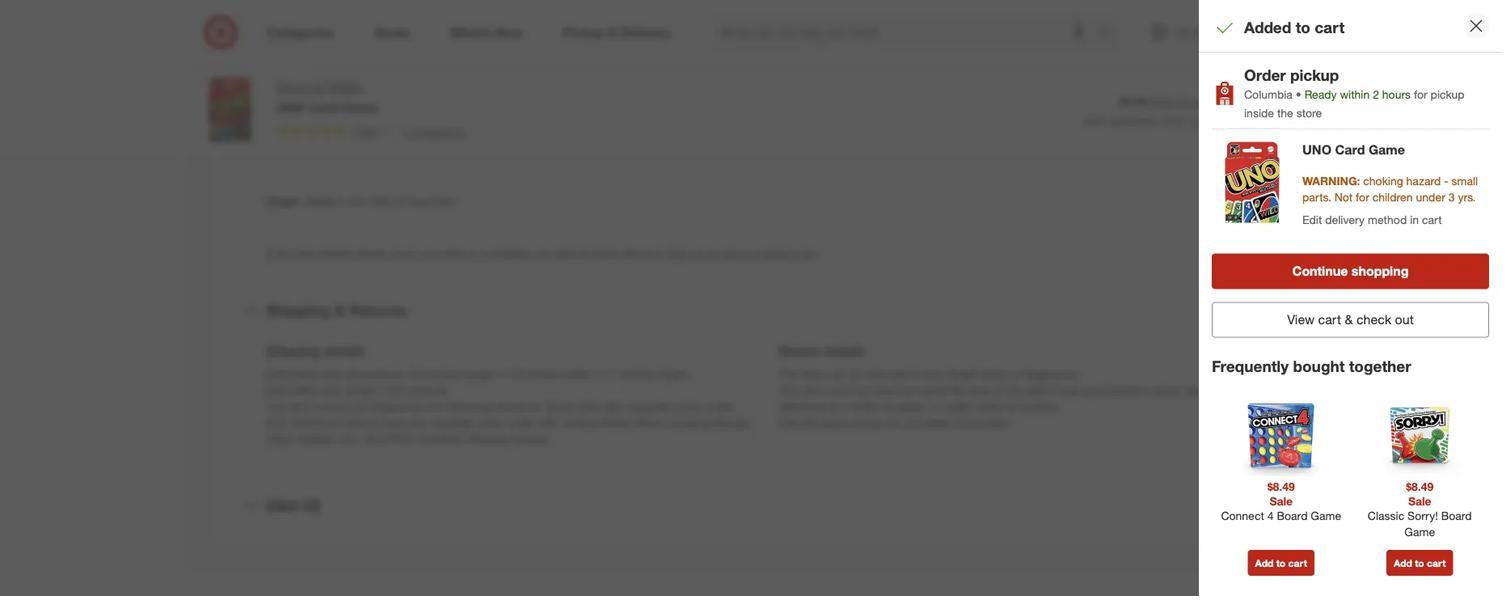 Task type: locate. For each thing, give the bounding box(es) containing it.
2 vertical spatial in
[[1142, 383, 1151, 397]]

2 add from the left
[[1395, 557, 1413, 569]]

if
[[266, 246, 272, 261]]

details up dimensions: at the bottom left
[[324, 343, 365, 359]]

cart down sorry! at bottom right
[[1428, 557, 1447, 569]]

entry up outlying
[[676, 399, 702, 413]]

5.6
[[409, 367, 425, 381]]

purchased down $4.99
[[1111, 115, 1157, 127]]

16
[[1286, 17, 1295, 27]]

cart right 16
[[1315, 18, 1345, 37]]

want
[[553, 246, 577, 261]]

card inside shop all mattel uno card game
[[309, 99, 338, 115]]

info.
[[797, 246, 818, 261]]

for
[[1415, 87, 1428, 101], [1357, 190, 1370, 204], [1006, 399, 1020, 413], [888, 415, 901, 430]]

1 horizontal spatial (see
[[580, 399, 601, 413]]

1 vertical spatial entry
[[478, 415, 504, 430]]

under down hazard
[[1417, 190, 1446, 204]]

the down columbia
[[1278, 106, 1294, 120]]

within inside return details this item can be returned to any target store or target.com. this item must be returned within 90 days of the date it was purchased in store, shipped, delivered by a shipt shopper, or made ready for pickup. see the return policy for complete information.
[[919, 383, 949, 397]]

connect 4 board game image
[[1241, 396, 1322, 477]]

0 horizontal spatial under
[[507, 415, 537, 430]]

shipping
[[266, 301, 330, 320], [266, 343, 320, 359]]

: for made
[[299, 194, 302, 208]]

uno
[[276, 99, 305, 115], [1303, 142, 1332, 158]]

details inside shipping details estimated ship dimensions: 5.6 inches length x 3.6 inches width x 1.1 inches height estimated ship weight: 0.37 pounds
[[324, 343, 365, 359]]

this up "gu)," on the bottom of the page
[[266, 399, 287, 413]]

within
[[1341, 87, 1370, 101], [919, 383, 949, 397]]

shipping down shipping & returns
[[266, 343, 320, 359]]

store up 'of'
[[980, 367, 1006, 381]]

0 vertical spatial returned
[[866, 367, 909, 381]]

uno down shop
[[276, 99, 305, 115]]

0 vertical spatial store
[[1297, 106, 1323, 120]]

the right 'of'
[[1008, 383, 1024, 397]]

0 horizontal spatial also
[[407, 415, 428, 430]]

card up warning:
[[1336, 142, 1366, 158]]

2 add to cart button from the left
[[1387, 550, 1454, 576]]

under
[[1417, 190, 1446, 204], [705, 399, 734, 413], [507, 415, 537, 430]]

2 $8.49 from the left
[[1407, 480, 1434, 494]]

1 horizontal spatial also
[[605, 399, 625, 413]]

2 vertical spatial be
[[353, 399, 366, 413]]

in for the
[[337, 194, 346, 208]]

1 horizontal spatial :
[[299, 194, 302, 208]]

uno card game
[[1303, 142, 1406, 158]]

1 vertical spatial separate
[[431, 415, 475, 430]]

locations:
[[494, 399, 543, 413]]

view cart & check out
[[1288, 312, 1414, 328]]

1 horizontal spatial uno
[[1303, 142, 1332, 158]]

entry up mariana
[[478, 415, 504, 430]]

087-
[[380, 144, 403, 159]]

2 up 00-
[[404, 124, 410, 138]]

1 vertical spatial store
[[980, 367, 1006, 381]]

for right ready
[[1006, 399, 1020, 413]]

islands, right outlying
[[713, 415, 751, 430]]

2 shipping from the top
[[266, 343, 320, 359]]

height
[[658, 367, 689, 381]]

add to cart for sorry!
[[1395, 557, 1447, 569]]

be up samoa at the left bottom
[[353, 399, 366, 413]]

this item cannot be shipped to the following locations:
[[266, 399, 543, 413]]

this up delivered
[[779, 383, 800, 397]]

samoa
[[344, 415, 379, 430]]

1768 link
[[276, 122, 393, 142]]

in right made
[[337, 194, 346, 208]]

item up american
[[290, 399, 312, 413]]

game down sorry! at bottom right
[[1405, 525, 1436, 539]]

be up shipt
[[857, 383, 870, 397]]

0 vertical spatial also
[[605, 399, 625, 413]]

game inside the $8.49 sale classic sorry! board game
[[1405, 525, 1436, 539]]

x left 1.1
[[594, 367, 600, 381]]

be right can
[[850, 367, 863, 381]]

$8.49 sale classic sorry! board game
[[1368, 480, 1473, 539]]

0 vertical spatial within
[[1341, 87, 1370, 101]]

0 horizontal spatial &
[[335, 301, 345, 320]]

for right hours
[[1415, 87, 1428, 101]]

(see up apo/fpo, at the left bottom of page
[[382, 415, 404, 430]]

0 horizontal spatial uno
[[276, 99, 305, 115]]

target.com.
[[1023, 367, 1080, 381]]

sale inside $8.49 sale connect 4 board game
[[1270, 494, 1293, 508]]

upc
[[266, 95, 290, 109]]

details inside return details this item can be returned to any target store or target.com. this item must be returned within 90 days of the date it was purchased in store, shipped, delivered by a shipt shopper, or made ready for pickup. see the return policy for complete information.
[[824, 343, 865, 359]]

also up 'states'
[[605, 399, 625, 413]]

ready
[[1305, 87, 1338, 101]]

1 vertical spatial ship
[[320, 383, 341, 397]]

pickup right hours
[[1431, 87, 1465, 101]]

must
[[828, 383, 853, 397]]

this down return
[[779, 367, 800, 381]]

90
[[952, 383, 964, 397]]

& left returns
[[335, 301, 345, 320]]

0 vertical spatial estimated
[[266, 367, 317, 381]]

1 horizontal spatial pickup
[[1431, 87, 1465, 101]]

sorry!
[[1408, 509, 1439, 523]]

shipping inside dropdown button
[[266, 301, 330, 320]]

0 vertical spatial separate
[[628, 399, 673, 413]]

a
[[844, 399, 850, 413]]

0 horizontal spatial $8.49
[[1268, 480, 1296, 494]]

0 horizontal spatial sale
[[1270, 494, 1293, 508]]

msrp
[[1150, 96, 1178, 108]]

2 horizontal spatial :
[[374, 144, 377, 159]]

0 vertical spatial islands,
[[713, 415, 751, 430]]

or up complete
[[930, 399, 940, 413]]

2 horizontal spatial in
[[1411, 212, 1420, 226]]

shipping down the if
[[266, 301, 330, 320]]

1 shipping from the top
[[266, 301, 330, 320]]

board inside the $8.49 sale classic sorry! board game
[[1442, 509, 1473, 523]]

2 sale from the left
[[1409, 494, 1432, 508]]

1 vertical spatial estimated
[[266, 383, 317, 397]]

2 inches from the left
[[527, 367, 560, 381]]

shipping inside shipping details estimated ship dimensions: 5.6 inches length x 3.6 inches width x 1.1 inches height estimated ship weight: 0.37 pounds
[[266, 343, 320, 359]]

purchased right was
[[1085, 383, 1139, 397]]

virgin
[[266, 432, 294, 446]]

shipping & returns
[[266, 301, 407, 320]]

to left any
[[912, 367, 922, 381]]

1 vertical spatial 2
[[404, 124, 410, 138]]

origin : made in the usa or imported
[[266, 194, 455, 208]]

above
[[356, 246, 387, 261]]

this
[[779, 367, 800, 381], [779, 383, 800, 397], [266, 399, 287, 413]]

& left check
[[1345, 312, 1354, 328]]

2 horizontal spatial inches
[[622, 367, 655, 381]]

northern
[[419, 432, 465, 446]]

edit
[[1303, 212, 1323, 226]]

1 horizontal spatial x
[[594, 367, 600, 381]]

$4.99
[[1119, 95, 1147, 109]]

1 ship from the top
[[320, 367, 341, 381]]

board right sorry! at bottom right
[[1442, 509, 1473, 523]]

under inside choking hazard - small parts. not for children under 3 yrs.
[[1417, 190, 1446, 204]]

uno up warning:
[[1303, 142, 1332, 158]]

add down the 'classic'
[[1395, 557, 1413, 569]]

1 horizontal spatial add to cart
[[1395, 557, 1447, 569]]

0 horizontal spatial store
[[980, 367, 1006, 381]]

cart down $8.49 sale connect 4 board game at the right bottom of the page
[[1289, 557, 1308, 569]]

(see
[[580, 399, 601, 413], [382, 415, 404, 430]]

1 horizontal spatial sale
[[1409, 494, 1432, 508]]

store down •
[[1297, 106, 1323, 120]]

sale up sorry! at bottom right
[[1409, 494, 1432, 508]]

: left 087-
[[374, 144, 377, 159]]

2 left hours
[[1374, 87, 1380, 101]]

2 vertical spatial :
[[299, 194, 302, 208]]

add to cart button
[[1249, 550, 1315, 576], [1387, 550, 1454, 576]]

1 add to cart button from the left
[[1249, 550, 1315, 576]]

also down the 'this item cannot be shipped to the following locations:'
[[407, 415, 428, 430]]

3 inches from the left
[[622, 367, 655, 381]]

1 sale from the left
[[1270, 494, 1293, 508]]

0 vertical spatial :
[[290, 95, 294, 109]]

for right not
[[1357, 190, 1370, 204]]

1 vertical spatial pickup
[[1431, 87, 1465, 101]]

also
[[605, 399, 625, 413], [407, 415, 428, 430]]

1 add to cart from the left
[[1256, 557, 1308, 569]]

board inside $8.49 sale connect 4 board game
[[1278, 509, 1308, 523]]

0025
[[420, 144, 446, 159]]

1 $8.49 from the left
[[1268, 480, 1296, 494]]

cannot
[[315, 399, 350, 413]]

add for classic
[[1395, 557, 1413, 569]]

sale for sorry!
[[1409, 494, 1432, 508]]

1 horizontal spatial card
[[1336, 142, 1366, 158]]

width
[[563, 367, 591, 381]]

the inside the for pickup inside the store
[[1278, 106, 1294, 120]]

uno card game image
[[1212, 142, 1293, 223]]

sale inside the $8.49 sale classic sorry! board game
[[1409, 494, 1432, 508]]

sale up the 4
[[1270, 494, 1293, 508]]

under down locations:
[[507, 415, 537, 430]]

separate up northern
[[431, 415, 475, 430]]

item
[[295, 246, 317, 261], [803, 367, 825, 381], [803, 383, 825, 397], [290, 399, 312, 413]]

mattel
[[326, 79, 363, 95]]

card down all
[[309, 99, 338, 115]]

separate up "minor"
[[628, 399, 673, 413]]

add to cart down the 4
[[1256, 557, 1308, 569]]

078206020016
[[297, 95, 372, 109]]

hazard
[[1407, 173, 1442, 188]]

bought
[[1294, 357, 1346, 376]]

details up can
[[824, 343, 865, 359]]

1 horizontal spatial add to cart button
[[1387, 550, 1454, 576]]

17070411
[[299, 46, 349, 60]]

or left "target.com."
[[1009, 367, 1019, 381]]

0 horizontal spatial in
[[337, 194, 346, 208]]

1 horizontal spatial 2
[[1374, 87, 1380, 101]]

to right 16
[[1296, 18, 1311, 37]]

0 vertical spatial be
[[850, 367, 863, 381]]

store inside the for pickup inside the store
[[1297, 106, 1323, 120]]

shopper,
[[883, 399, 926, 413]]

board for sorry!
[[1442, 509, 1473, 523]]

1 horizontal spatial islands,
[[713, 415, 751, 430]]

game inside shop all mattel uno card game
[[342, 99, 378, 115]]

game inside $8.49 sale connect 4 board game
[[1311, 509, 1342, 523]]

for inside choking hazard - small parts. not for children under 3 yrs.
[[1357, 190, 1370, 204]]

target
[[946, 367, 977, 381]]

0 horizontal spatial islands,
[[298, 432, 336, 446]]

2 board from the left
[[1442, 509, 1473, 523]]

details
[[320, 246, 353, 261], [324, 343, 365, 359], [824, 343, 865, 359]]

pickup for for pickup inside the store
[[1431, 87, 1465, 101]]

yrs.
[[1459, 190, 1476, 204]]

sale
[[1270, 494, 1293, 508], [1409, 494, 1432, 508]]

tcin
[[266, 46, 293, 60]]

pickup inside the for pickup inside the store
[[1431, 87, 1465, 101]]

0 horizontal spatial add
[[1256, 557, 1274, 569]]

inches
[[428, 367, 461, 381], [527, 367, 560, 381], [622, 367, 655, 381]]

within down any
[[919, 383, 949, 397]]

0 horizontal spatial entry
[[478, 415, 504, 430]]

: left made
[[299, 194, 302, 208]]

0 vertical spatial 2
[[1374, 87, 1380, 101]]

1 vertical spatial also
[[407, 415, 428, 430]]

1 horizontal spatial board
[[1442, 509, 1473, 523]]

$8.49 inside $8.49 sale connect 4 board game
[[1268, 480, 1296, 494]]

0 vertical spatial in
[[337, 194, 346, 208]]

1 horizontal spatial add
[[1395, 557, 1413, 569]]

1 add from the left
[[1256, 557, 1274, 569]]

0 horizontal spatial board
[[1278, 509, 1308, 523]]

0 horizontal spatial x
[[499, 367, 505, 381]]

inches right 3.6
[[527, 367, 560, 381]]

any
[[925, 367, 943, 381]]

board
[[1278, 509, 1308, 523], [1442, 509, 1473, 523]]

pickup up 'ready'
[[1291, 66, 1340, 84]]

days
[[968, 383, 992, 397]]

item left can
[[803, 367, 825, 381]]

0 vertical spatial under
[[1417, 190, 1446, 204]]

$8.49 inside the $8.49 sale classic sorry! board game
[[1407, 480, 1434, 494]]

separate
[[628, 399, 673, 413], [431, 415, 475, 430]]

1 horizontal spatial &
[[1345, 312, 1354, 328]]

in for cart
[[1411, 212, 1420, 226]]

0 vertical spatial pickup
[[1291, 66, 1340, 84]]

0 vertical spatial card
[[309, 99, 338, 115]]

board right the 4
[[1278, 509, 1308, 523]]

What can we help you find? suggestions appear below search field
[[710, 15, 1102, 50]]

in inside return details this item can be returned to any target store or target.com. this item must be returned within 90 days of the date it was purchased in store, shipped, delivered by a shipt shopper, or made ready for pickup. see the return policy for complete information.
[[1142, 383, 1151, 397]]

sale for 4
[[1270, 494, 1293, 508]]

$8.49 sale connect 4 board game
[[1222, 480, 1342, 523]]

0 vertical spatial shipping
[[266, 301, 330, 320]]

1 horizontal spatial separate
[[628, 399, 673, 413]]

& inside "shipping & returns" dropdown button
[[335, 301, 345, 320]]

x left 3.6
[[499, 367, 505, 381]]

choking hazard - small parts. not for children under 3 yrs.
[[1303, 173, 1479, 204]]

0 horizontal spatial add to cart button
[[1249, 550, 1315, 576]]

$8.49 up the 4
[[1268, 480, 1296, 494]]

2 add to cart from the left
[[1395, 557, 1447, 569]]

islands, down american
[[298, 432, 336, 446]]

1 horizontal spatial within
[[1341, 87, 1370, 101]]

1 horizontal spatial in
[[1142, 383, 1151, 397]]

1 inches from the left
[[428, 367, 461, 381]]

0 horizontal spatial 2
[[404, 124, 410, 138]]

1 horizontal spatial under
[[705, 399, 734, 413]]

return details this item can be returned to any target store or target.com. this item must be returned within 90 days of the date it was purchased in store, shipped, delivered by a shipt shopper, or made ready for pickup. see the return policy for complete information.
[[779, 343, 1229, 430]]

$8.49 up sorry! at bottom right
[[1407, 480, 1434, 494]]

in left store,
[[1142, 383, 1151, 397]]

inches right 1.1
[[622, 367, 655, 381]]

1 horizontal spatial $8.49
[[1407, 480, 1434, 494]]

it.
[[656, 246, 665, 261]]

cart down hazard
[[1423, 212, 1443, 226]]

1 vertical spatial (see
[[382, 415, 404, 430]]

accurate
[[421, 246, 465, 261]]

inches up pounds
[[428, 367, 461, 381]]

1 vertical spatial purchased
[[1085, 383, 1139, 397]]

add to cart down sorry! at bottom right
[[1395, 557, 1447, 569]]

within right 'ready'
[[1341, 87, 1370, 101]]

add to cart button down the 4
[[1249, 550, 1315, 576]]

0 horizontal spatial (see
[[382, 415, 404, 430]]

0 horizontal spatial inches
[[428, 367, 461, 381]]

view
[[1288, 312, 1315, 328]]

0 vertical spatial ship
[[320, 367, 341, 381]]

: down shop
[[290, 95, 294, 109]]

weight:
[[345, 383, 381, 397]]

1 vertical spatial in
[[1411, 212, 1420, 226]]

1 vertical spatial this
[[779, 383, 800, 397]]

states
[[600, 415, 632, 430]]

1 horizontal spatial store
[[1297, 106, 1323, 120]]

made
[[305, 194, 334, 208]]

2 horizontal spatial under
[[1417, 190, 1446, 204]]

report
[[668, 246, 703, 261]]

we
[[535, 246, 550, 261]]

as),
[[540, 415, 561, 430]]

store,
[[1154, 383, 1182, 397]]

inside
[[1245, 106, 1275, 120]]

classic
[[1368, 509, 1405, 523]]

details for return
[[824, 343, 865, 359]]

0 horizontal spatial add to cart
[[1256, 557, 1308, 569]]

in right the method
[[1411, 212, 1420, 226]]

0 vertical spatial entry
[[676, 399, 702, 413]]

1 board from the left
[[1278, 509, 1308, 523]]

1 vertical spatial islands,
[[298, 432, 336, 446]]

&
[[335, 301, 345, 320], [1345, 312, 1354, 328]]

2 estimated from the top
[[266, 383, 317, 397]]

0 vertical spatial uno
[[276, 99, 305, 115]]

entry
[[676, 399, 702, 413], [478, 415, 504, 430]]

0 horizontal spatial pickup
[[1291, 66, 1340, 84]]

item up delivered
[[803, 383, 825, 397]]

game up 1768
[[342, 99, 378, 115]]

for down shopper,
[[888, 415, 901, 430]]

purchased
[[1111, 115, 1157, 127], [1085, 383, 1139, 397]]

to down $8.49 sale connect 4 board game at the right bottom of the page
[[1277, 557, 1286, 569]]

game right the 4
[[1311, 509, 1342, 523]]

0 horizontal spatial :
[[290, 95, 294, 109]]

added
[[1245, 18, 1292, 37]]

0 horizontal spatial within
[[919, 383, 949, 397]]

shop all mattel uno card game
[[276, 79, 378, 115]]

or right the accurate
[[468, 246, 479, 261]]

add to cart button down sorry! at bottom right
[[1387, 550, 1454, 576]]

continue shopping
[[1293, 263, 1409, 279]]

add down the 4
[[1256, 557, 1274, 569]]

pickup.
[[1023, 399, 1059, 413]]

dialog
[[1200, 0, 1503, 596]]

1 horizontal spatial inches
[[527, 367, 560, 381]]

1 vertical spatial shipping
[[266, 343, 320, 359]]

0 horizontal spatial card
[[309, 99, 338, 115]]

(see up united
[[580, 399, 601, 413]]

1 vertical spatial within
[[919, 383, 949, 397]]

under up outlying
[[705, 399, 734, 413]]



Task type: describe. For each thing, give the bounding box(es) containing it.
4
[[1268, 509, 1274, 523]]

store inside return details this item can be returned to any target store or target.com. this item must be returned within 90 days of the date it was purchased in store, shipped, delivered by a shipt shopper, or made ready for pickup. see the return policy for complete information.
[[980, 367, 1006, 381]]

game for $8.49 sale connect 4 board game
[[1311, 509, 1342, 523]]

1 vertical spatial returned
[[873, 383, 916, 397]]

game for shop all mattel uno card game
[[342, 99, 378, 115]]

origin
[[266, 194, 299, 208]]

minor
[[636, 415, 664, 430]]

cart right view
[[1319, 312, 1342, 328]]

children
[[1373, 190, 1414, 204]]

board for 4
[[1278, 509, 1308, 523]]

shipt
[[853, 399, 879, 413]]

following
[[446, 399, 491, 413]]

add to cart for 4
[[1256, 557, 1308, 569]]

details left the above
[[320, 246, 353, 261]]

shipping details estimated ship dimensions: 5.6 inches length x 3.6 inches width x 1.1 inches height estimated ship weight: 0.37 pounds
[[266, 343, 689, 397]]

image of uno card game image
[[198, 78, 263, 142]]

& inside view cart & check out link
[[1345, 312, 1354, 328]]

16 link
[[1266, 15, 1301, 50]]

the down pounds
[[427, 399, 443, 413]]

to down sorry! at bottom right
[[1416, 557, 1425, 569]]

or right usa
[[394, 194, 405, 208]]

continue
[[1293, 263, 1349, 279]]

3.6
[[508, 367, 524, 381]]

1768
[[352, 124, 377, 138]]

length
[[464, 367, 496, 381]]

about
[[623, 246, 653, 261]]

not
[[1335, 190, 1353, 204]]

parts.
[[1303, 190, 1332, 204]]

game up choking
[[1369, 142, 1406, 158]]

shipping for shipping details estimated ship dimensions: 5.6 inches length x 3.6 inches width x 1.1 inches height estimated ship weight: 0.37 pounds
[[266, 343, 320, 359]]

0 vertical spatial (see
[[580, 399, 601, 413]]

when purchased online
[[1083, 115, 1186, 127]]

by
[[829, 399, 841, 413]]

1 horizontal spatial entry
[[676, 399, 702, 413]]

0.37
[[384, 383, 406, 397]]

pickup for order pickup
[[1291, 66, 1340, 84]]

add for connect
[[1256, 557, 1274, 569]]

$8.49 for sorry!
[[1407, 480, 1434, 494]]

uno inside shop all mattel uno card game
[[276, 99, 305, 115]]

shipped,
[[1185, 383, 1229, 397]]

complete,
[[482, 246, 532, 261]]

guam (see also separate entry under gu), american samoa (see also separate entry under as), united states minor outlying islands, virgin islands, u.s., apo/fpo, northern mariana islands
[[266, 399, 751, 446]]

complete
[[904, 415, 952, 430]]

connect
[[1222, 509, 1265, 523]]

the right the if
[[276, 246, 292, 261]]

1 vertical spatial uno
[[1303, 142, 1332, 158]]

: for 078206020016
[[290, 95, 294, 109]]

hours
[[1383, 87, 1412, 101]]

policy
[[854, 415, 884, 430]]

add to cart button for 4
[[1249, 550, 1315, 576]]

order pickup
[[1245, 66, 1340, 84]]

out
[[1396, 312, 1414, 328]]

1 vertical spatial under
[[705, 399, 734, 413]]

1 vertical spatial card
[[1336, 142, 1366, 158]]

shipping & returns button
[[224, 285, 1279, 337]]

upc : 078206020016
[[266, 95, 372, 109]]

it
[[1053, 383, 1059, 397]]

method
[[1369, 212, 1408, 226]]

2 x from the left
[[594, 367, 600, 381]]

2 inside "2 questions" link
[[404, 124, 410, 138]]

small
[[1452, 173, 1479, 188]]

purchased inside return details this item can be returned to any target store or target.com. this item must be returned within 90 days of the date it was purchased in store, shipped, delivered by a shipt shopper, or made ready for pickup. see the return policy for complete information.
[[1085, 383, 1139, 397]]

columbia • ready within 2 hours
[[1245, 87, 1415, 101]]

frequently
[[1212, 357, 1289, 376]]

date
[[1027, 383, 1049, 397]]

3
[[1449, 190, 1456, 204]]

0 vertical spatial this
[[779, 367, 800, 381]]

return policy link
[[821, 415, 884, 430]]

delivery
[[1326, 212, 1365, 226]]

search
[[1091, 26, 1130, 42]]

online
[[1160, 115, 1186, 127]]

mariana
[[468, 432, 509, 446]]

$6.49
[[1180, 96, 1204, 108]]

classic sorry! board game image
[[1380, 396, 1461, 477]]

for pickup inside the store
[[1245, 87, 1465, 120]]

when
[[1083, 115, 1109, 127]]

order
[[1245, 66, 1287, 84]]

the down delivered
[[802, 415, 818, 430]]

to inside return details this item can be returned to any target store or target.com. this item must be returned within 90 days of the date it was purchased in store, shipped, delivered by a shipt shopper, or made ready for pickup. see the return policy for complete information.
[[912, 367, 922, 381]]

2 ship from the top
[[320, 383, 341, 397]]

guam
[[546, 399, 577, 413]]

islands
[[512, 432, 548, 446]]

to down pounds
[[414, 399, 424, 413]]

added to cart
[[1245, 18, 1345, 37]]

2 vertical spatial under
[[507, 415, 537, 430]]

shopping
[[1352, 263, 1409, 279]]

number
[[293, 144, 336, 159]]

shop
[[276, 79, 307, 95]]

item number (dpci) : 087-00-0025
[[266, 144, 446, 159]]

$8.49 for 4
[[1268, 480, 1296, 494]]

aren't
[[390, 246, 418, 261]]

shipping for shipping & returns
[[266, 301, 330, 320]]

the left usa
[[349, 194, 365, 208]]

1 x from the left
[[499, 367, 505, 381]]

game for $8.49 sale classic sorry! board game
[[1405, 525, 1436, 539]]

2 questions
[[404, 124, 465, 138]]

gu),
[[266, 415, 289, 430]]

outlying
[[668, 415, 710, 430]]

imported
[[408, 194, 455, 208]]

tcin 17070411
[[266, 46, 349, 60]]

0 vertical spatial purchased
[[1111, 115, 1157, 127]]

1 estimated from the top
[[266, 367, 317, 381]]

1 vertical spatial be
[[857, 383, 870, 397]]

0 horizontal spatial separate
[[431, 415, 475, 430]]

ready
[[975, 399, 1003, 413]]

details for shipping
[[324, 343, 365, 359]]

shipped
[[370, 399, 411, 413]]

return
[[821, 415, 851, 430]]

item right the if
[[295, 246, 317, 261]]

00-
[[403, 144, 420, 159]]

for inside the for pickup inside the store
[[1415, 87, 1428, 101]]

dialog containing added to cart
[[1200, 0, 1503, 596]]

1.1
[[603, 367, 618, 381]]

2 questions link
[[396, 122, 465, 141]]

1 vertical spatial :
[[374, 144, 377, 159]]

add to cart button for sorry!
[[1387, 550, 1454, 576]]

returns
[[349, 301, 407, 320]]

•
[[1296, 87, 1302, 101]]

all
[[310, 79, 323, 95]]

know
[[593, 246, 620, 261]]

can
[[828, 367, 847, 381]]

2 vertical spatial this
[[266, 399, 287, 413]]

pounds
[[410, 383, 448, 397]]

dimensions:
[[345, 367, 406, 381]]

usa
[[368, 194, 391, 208]]

to right the want at the top
[[580, 246, 590, 261]]

-
[[1445, 173, 1449, 188]]

delivered
[[779, 399, 825, 413]]



Task type: vqa. For each thing, say whether or not it's contained in the screenshot.
topmost store
yes



